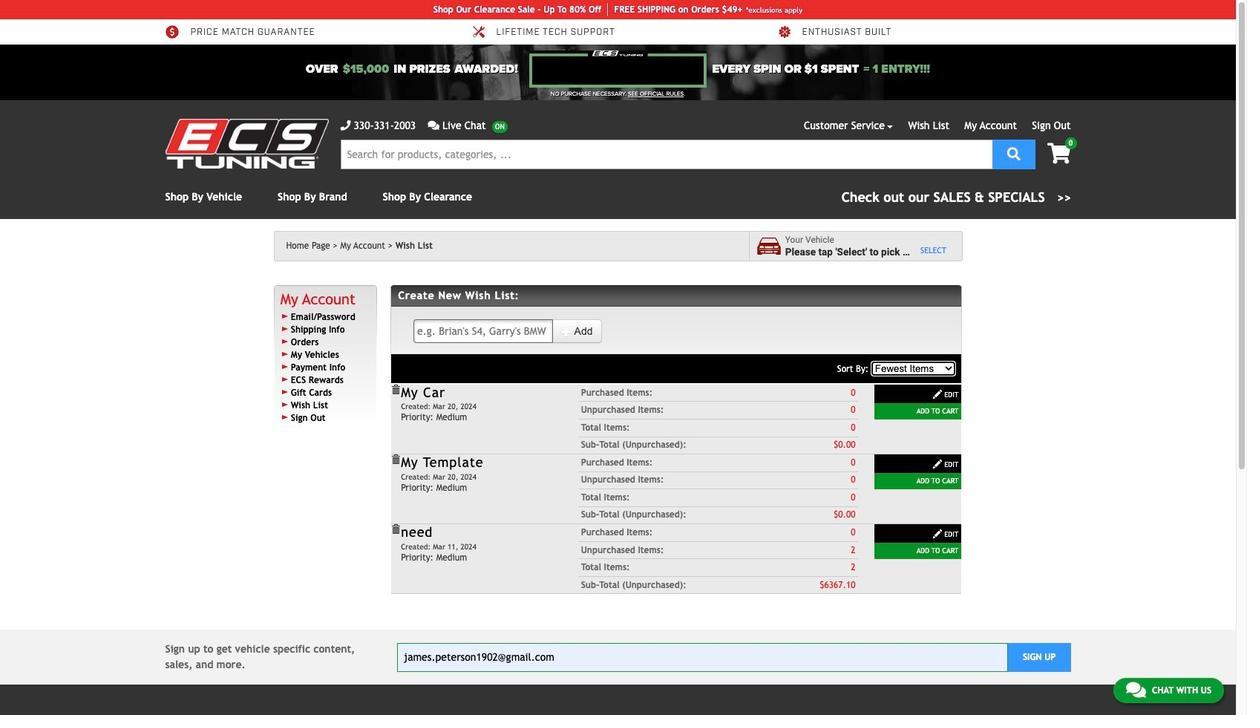Task type: describe. For each thing, give the bounding box(es) containing it.
e.g. Brian's S4, Garry's BMW E92...etc text field
[[414, 319, 554, 343]]

delete image for white image
[[391, 455, 401, 465]]

delete image for white icon to the middle
[[391, 385, 401, 395]]

ecs tuning 'spin to win' contest logo image
[[530, 51, 707, 88]]

shopping cart image
[[1048, 143, 1071, 164]]

search image
[[1008, 147, 1021, 160]]



Task type: locate. For each thing, give the bounding box(es) containing it.
white image
[[933, 459, 943, 469]]

1 vertical spatial delete image
[[391, 455, 401, 465]]

0 vertical spatial delete image
[[391, 385, 401, 395]]

Search text field
[[341, 140, 993, 169]]

0 vertical spatial white image
[[562, 327, 572, 337]]

delete image
[[391, 524, 401, 535]]

2 vertical spatial white image
[[933, 529, 943, 539]]

white image
[[562, 327, 572, 337], [933, 389, 943, 400], [933, 529, 943, 539]]

1 horizontal spatial comments image
[[1127, 681, 1147, 699]]

1 delete image from the top
[[391, 385, 401, 395]]

1 vertical spatial comments image
[[1127, 681, 1147, 699]]

comments image
[[428, 120, 440, 131], [1127, 681, 1147, 699]]

1 vertical spatial white image
[[933, 389, 943, 400]]

phone image
[[341, 120, 351, 131]]

2 delete image from the top
[[391, 455, 401, 465]]

ecs tuning image
[[165, 119, 329, 169]]

0 horizontal spatial comments image
[[428, 120, 440, 131]]

0 vertical spatial comments image
[[428, 120, 440, 131]]

Email email field
[[397, 643, 1008, 672]]

delete image
[[391, 385, 401, 395], [391, 455, 401, 465]]



Task type: vqa. For each thing, say whether or not it's contained in the screenshot.
SALES:
no



